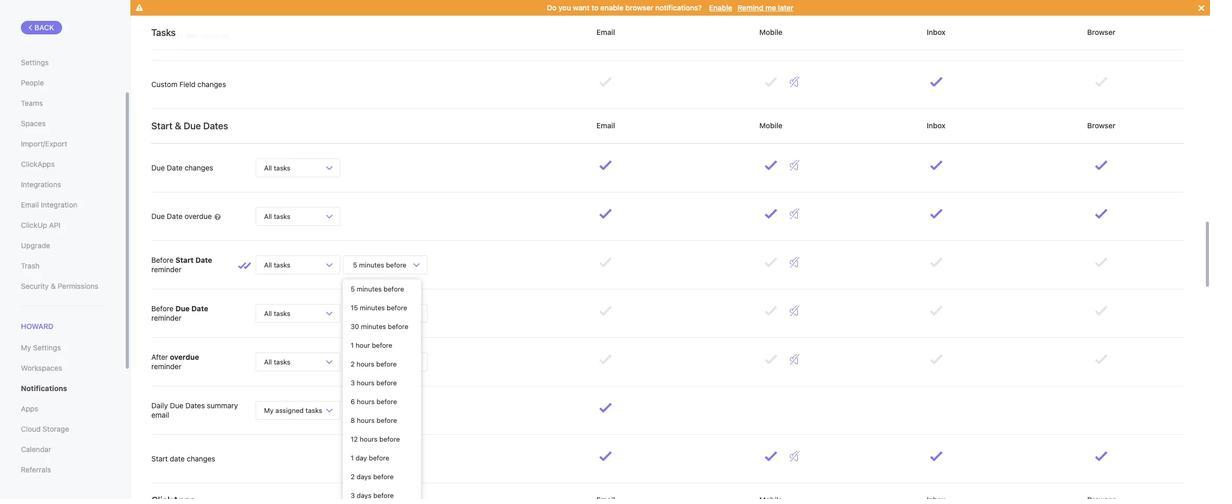 Task type: locate. For each thing, give the bounding box(es) containing it.
email
[[595, 28, 617, 36], [595, 121, 617, 130], [21, 201, 39, 209]]

overdue inside after overdue reminder
[[170, 353, 199, 362]]

0 vertical spatial email
[[595, 28, 617, 36]]

1 vertical spatial dates
[[185, 401, 205, 410]]

reminder for due date
[[151, 314, 182, 323]]

before down due date overdue
[[151, 256, 174, 265]]

start for date
[[151, 455, 168, 464]]

assigned
[[276, 407, 304, 415]]

1 vertical spatial off image
[[791, 452, 800, 462]]

settings up "people"
[[21, 58, 49, 67]]

changes for due date changes
[[185, 163, 213, 172]]

before inside before due date reminder
[[151, 304, 174, 313]]

email integration
[[21, 201, 77, 209]]

3 reminder from the top
[[151, 362, 182, 371]]

due date overdue
[[151, 212, 214, 221]]

settings up workspaces
[[33, 344, 61, 353]]

0 vertical spatial 1
[[351, 342, 354, 350]]

5 off image from the top
[[791, 306, 800, 316]]

5 minutes before
[[351, 261, 409, 269], [351, 285, 404, 293], [351, 309, 409, 318]]

hours down :
[[357, 417, 375, 425]]

daily due dates summary email
[[151, 401, 238, 420]]

& for start
[[175, 120, 181, 131]]

browser
[[626, 3, 654, 12]]

checklist
[[151, 31, 183, 40]]

2 mobile from the top
[[758, 121, 785, 130]]

am
[[391, 405, 405, 413]]

custom field changes
[[151, 80, 226, 89]]

start down custom
[[151, 120, 173, 131]]

overdue
[[185, 212, 212, 221], [170, 353, 199, 362]]

browser for start & due dates
[[1086, 121, 1118, 130]]

changes right date
[[187, 455, 215, 464]]

1 horizontal spatial &
[[175, 120, 181, 131]]

0 vertical spatial overdue
[[185, 212, 212, 221]]

field
[[180, 80, 196, 89]]

off image for due date changes
[[791, 160, 800, 171]]

1 vertical spatial start
[[176, 256, 194, 265]]

1 reminder from the top
[[151, 265, 182, 274]]

3 all tasks from the top
[[264, 261, 291, 269]]

0 vertical spatial my
[[21, 344, 31, 353]]

all
[[264, 164, 272, 172], [264, 212, 272, 221], [264, 261, 272, 269], [264, 309, 272, 318], [264, 358, 272, 366]]

2 for 2 days before
[[351, 473, 355, 481]]

1 vertical spatial before
[[151, 304, 174, 313]]

browser
[[1086, 28, 1118, 36], [1086, 121, 1118, 130]]

2 for 2 hours before
[[351, 360, 355, 369]]

reminder inside after overdue reminder
[[151, 362, 182, 371]]

2
[[351, 360, 355, 369], [351, 473, 355, 481]]

minutes
[[359, 261, 384, 269], [357, 285, 382, 293], [360, 304, 385, 312], [359, 309, 384, 318], [361, 323, 386, 331], [359, 358, 384, 366]]

to
[[592, 3, 599, 12]]

off image
[[791, 355, 800, 365], [791, 452, 800, 462]]

0 horizontal spatial my
[[21, 344, 31, 353]]

start left date
[[151, 455, 168, 464]]

reminder
[[151, 265, 182, 274], [151, 314, 182, 323], [151, 362, 182, 371]]

before
[[151, 256, 174, 265], [151, 304, 174, 313]]

1 before from the top
[[151, 256, 174, 265]]

my down howard
[[21, 344, 31, 353]]

0 horizontal spatial &
[[51, 282, 56, 291]]

hours right 6
[[357, 398, 375, 406]]

hours
[[357, 360, 375, 369], [357, 379, 375, 387], [357, 398, 375, 406], [357, 417, 375, 425], [360, 435, 378, 444]]

hours for 6
[[357, 398, 375, 406]]

resolved
[[201, 31, 230, 40]]

0 vertical spatial mobile
[[758, 28, 785, 36]]

8 hours before
[[351, 417, 397, 425]]

1 inbox from the top
[[925, 28, 948, 36]]

&
[[175, 120, 181, 131], [51, 282, 56, 291]]

2 off image from the top
[[791, 160, 800, 171]]

0 vertical spatial inbox
[[925, 28, 948, 36]]

3 all from the top
[[264, 261, 272, 269]]

2 left the days
[[351, 473, 355, 481]]

due
[[184, 120, 201, 131], [151, 163, 165, 172], [151, 212, 165, 221], [176, 304, 190, 313], [170, 401, 184, 410]]

mobile
[[758, 28, 785, 36], [758, 121, 785, 130]]

0 vertical spatial start
[[151, 120, 173, 131]]

settings link
[[21, 54, 104, 72]]

1
[[351, 342, 354, 350], [351, 454, 354, 463]]

start inside before start date reminder
[[176, 256, 194, 265]]

2 vertical spatial reminder
[[151, 362, 182, 371]]

& up due date changes
[[175, 120, 181, 131]]

start for &
[[151, 120, 173, 131]]

0 vertical spatial reminder
[[151, 265, 182, 274]]

integrations
[[21, 180, 61, 189]]

date up before start date reminder
[[167, 212, 183, 221]]

hours down 'hour'
[[357, 360, 375, 369]]

1 left 'hour'
[[351, 342, 354, 350]]

2 all from the top
[[264, 212, 272, 221]]

cloud storage link
[[21, 421, 104, 439]]

teams
[[21, 99, 43, 108]]

reminder inside before due date reminder
[[151, 314, 182, 323]]

5 all tasks from the top
[[264, 358, 291, 366]]

& right security
[[51, 282, 56, 291]]

storage
[[43, 425, 69, 434]]

reminder up after
[[151, 314, 182, 323]]

mobile for start & due dates
[[758, 121, 785, 130]]

notifications
[[21, 384, 67, 393]]

before for before start date reminder
[[151, 256, 174, 265]]

1 vertical spatial &
[[51, 282, 56, 291]]

reminder down after
[[151, 362, 182, 371]]

0 vertical spatial before
[[151, 256, 174, 265]]

1 horizontal spatial my
[[264, 407, 274, 415]]

date down before start date reminder
[[192, 304, 208, 313]]

dates left summary
[[185, 401, 205, 410]]

hours for 3
[[357, 379, 375, 387]]

all tasks
[[264, 164, 291, 172], [264, 212, 291, 221], [264, 261, 291, 269], [264, 309, 291, 318], [264, 358, 291, 366]]

hour
[[356, 342, 370, 350]]

inbox
[[925, 28, 948, 36], [925, 121, 948, 130]]

start date changes
[[151, 455, 215, 464]]

1 vertical spatial email
[[595, 121, 617, 130]]

1 vertical spatial 2
[[351, 473, 355, 481]]

dates down custom field changes
[[203, 120, 228, 131]]

after
[[386, 358, 401, 366]]

email
[[151, 411, 169, 420]]

later
[[778, 3, 794, 12]]

browser for tasks
[[1086, 28, 1118, 36]]

security & permissions
[[21, 282, 98, 291]]

custom
[[151, 80, 178, 89]]

2 1 from the top
[[351, 454, 354, 463]]

1 vertical spatial 1
[[351, 454, 354, 463]]

2 reminder from the top
[[151, 314, 182, 323]]

2 off image from the top
[[791, 452, 800, 462]]

2 vertical spatial changes
[[187, 455, 215, 464]]

0 vertical spatial &
[[175, 120, 181, 131]]

1 vertical spatial 5 minutes before
[[351, 285, 404, 293]]

1 vertical spatial my
[[264, 407, 274, 415]]

date
[[167, 163, 183, 172], [167, 212, 183, 221], [196, 256, 212, 265], [192, 304, 208, 313]]

hours for 8
[[357, 417, 375, 425]]

6 hours before
[[351, 398, 397, 406]]

4 off image from the top
[[791, 257, 800, 268]]

2 browser from the top
[[1086, 121, 1118, 130]]

1 1 from the top
[[351, 342, 354, 350]]

2 hours before
[[351, 360, 397, 369]]

off image
[[791, 77, 800, 87], [791, 160, 800, 171], [791, 209, 800, 219], [791, 257, 800, 268], [791, 306, 800, 316]]

date down due date overdue
[[196, 256, 212, 265]]

reminder up before due date reminder at left
[[151, 265, 182, 274]]

trash
[[21, 262, 40, 270]]

2 up 3
[[351, 360, 355, 369]]

overdue right after
[[170, 353, 199, 362]]

changes down start & due dates
[[185, 163, 213, 172]]

& for security
[[51, 282, 56, 291]]

1 2 from the top
[[351, 360, 355, 369]]

2 vertical spatial start
[[151, 455, 168, 464]]

1 mobile from the top
[[758, 28, 785, 36]]

days
[[357, 473, 372, 481]]

1 vertical spatial inbox
[[925, 121, 948, 130]]

hours for 12
[[360, 435, 378, 444]]

changes right field
[[198, 80, 226, 89]]

1 for 1 hour before
[[351, 342, 354, 350]]

overdue down due date changes
[[185, 212, 212, 221]]

1 browser from the top
[[1086, 28, 1118, 36]]

before inside before start date reminder
[[151, 256, 174, 265]]

1 vertical spatial settings
[[33, 344, 61, 353]]

import/export
[[21, 139, 67, 148]]

hours right 12
[[360, 435, 378, 444]]

2 before from the top
[[151, 304, 174, 313]]

start down due date overdue
[[176, 256, 194, 265]]

0 vertical spatial off image
[[791, 355, 800, 365]]

2 vertical spatial email
[[21, 201, 39, 209]]

my
[[21, 344, 31, 353], [264, 407, 274, 415]]

30
[[351, 323, 359, 331]]

dates
[[203, 120, 228, 131], [185, 401, 205, 410]]

me
[[766, 3, 777, 12]]

1 vertical spatial overdue
[[170, 353, 199, 362]]

3 off image from the top
[[791, 209, 800, 219]]

0 vertical spatial 5 minutes before
[[351, 261, 409, 269]]

6
[[351, 398, 355, 406]]

1 vertical spatial browser
[[1086, 121, 1118, 130]]

integrations link
[[21, 176, 104, 194]]

1 vertical spatial changes
[[185, 163, 213, 172]]

date inside before start date reminder
[[196, 256, 212, 265]]

None text field
[[343, 402, 363, 417], [365, 402, 385, 417], [343, 402, 363, 417], [365, 402, 385, 417]]

before down before start date reminder
[[151, 304, 174, 313]]

30 minutes before
[[351, 323, 409, 331]]

api
[[49, 221, 60, 230]]

8
[[351, 417, 355, 425]]

teams link
[[21, 95, 104, 112]]

1 vertical spatial reminder
[[151, 314, 182, 323]]

upgrade link
[[21, 237, 104, 255]]

0 vertical spatial browser
[[1086, 28, 1118, 36]]

tasks
[[274, 164, 291, 172], [274, 212, 291, 221], [274, 261, 291, 269], [274, 309, 291, 318], [274, 358, 291, 366], [306, 407, 322, 415]]

2 vertical spatial 5 minutes before
[[351, 309, 409, 318]]

1 left the day
[[351, 454, 354, 463]]

hours right 3
[[357, 379, 375, 387]]

2 2 from the top
[[351, 473, 355, 481]]

2 inbox from the top
[[925, 121, 948, 130]]

hours for 2
[[357, 360, 375, 369]]

1 vertical spatial mobile
[[758, 121, 785, 130]]

0 vertical spatial 2
[[351, 360, 355, 369]]

0 vertical spatial changes
[[198, 80, 226, 89]]

reminder for start date
[[151, 265, 182, 274]]

reminder inside before start date reminder
[[151, 265, 182, 274]]

my left assigned
[[264, 407, 274, 415]]



Task type: describe. For each thing, give the bounding box(es) containing it.
my for my assigned tasks
[[264, 407, 274, 415]]

my settings link
[[21, 340, 104, 357]]

checklist item resolved
[[151, 31, 230, 40]]

spaces link
[[21, 115, 104, 133]]

5 all from the top
[[264, 358, 272, 366]]

3
[[351, 379, 355, 387]]

summary
[[207, 401, 238, 410]]

my for my settings
[[21, 344, 31, 353]]

0 vertical spatial dates
[[203, 120, 228, 131]]

changes for start date changes
[[187, 455, 215, 464]]

1 all tasks from the top
[[264, 164, 291, 172]]

spaces
[[21, 119, 46, 128]]

date
[[170, 455, 185, 464]]

changes for custom field changes
[[198, 80, 226, 89]]

before start date reminder
[[151, 256, 212, 274]]

want
[[573, 3, 590, 12]]

due inside daily due dates summary email
[[170, 401, 184, 410]]

3 hours before
[[351, 379, 397, 387]]

upgrade
[[21, 241, 50, 250]]

clickapps link
[[21, 156, 104, 173]]

inbox for tasks
[[925, 28, 948, 36]]

1 hour before
[[351, 342, 393, 350]]

security & permissions link
[[21, 278, 104, 296]]

after
[[151, 353, 168, 362]]

enable
[[601, 3, 624, 12]]

start & due dates
[[151, 120, 228, 131]]

1 off image from the top
[[791, 77, 800, 87]]

due date changes
[[151, 163, 213, 172]]

mobile for tasks
[[758, 28, 785, 36]]

my settings
[[21, 344, 61, 353]]

5 minutes before for minutes
[[351, 285, 404, 293]]

import/export link
[[21, 135, 104, 153]]

email integration link
[[21, 196, 104, 214]]

people link
[[21, 74, 104, 92]]

email for tasks
[[595, 28, 617, 36]]

0 vertical spatial settings
[[21, 58, 49, 67]]

dates inside daily due dates summary email
[[185, 401, 205, 410]]

12
[[351, 435, 358, 444]]

calendar link
[[21, 441, 104, 459]]

15
[[351, 304, 358, 312]]

you
[[559, 3, 571, 12]]

apps
[[21, 405, 38, 414]]

my assigned tasks
[[264, 407, 322, 415]]

1 all from the top
[[264, 164, 272, 172]]

12 hours before
[[351, 435, 400, 444]]

notifications link
[[21, 380, 104, 398]]

security
[[21, 282, 49, 291]]

1 off image from the top
[[791, 355, 800, 365]]

integration
[[41, 201, 77, 209]]

5 minutes before for tasks
[[351, 309, 409, 318]]

calendar
[[21, 446, 51, 454]]

clickup
[[21, 221, 47, 230]]

do
[[547, 3, 557, 12]]

workspaces
[[21, 364, 62, 373]]

4 all from the top
[[264, 309, 272, 318]]

due inside before due date reminder
[[176, 304, 190, 313]]

enable
[[710, 3, 733, 12]]

4 all tasks from the top
[[264, 309, 291, 318]]

day
[[356, 454, 367, 463]]

daily
[[151, 401, 168, 410]]

date down start & due dates
[[167, 163, 183, 172]]

do you want to enable browser notifications? enable remind me later
[[547, 3, 794, 12]]

inbox for start & due dates
[[925, 121, 948, 130]]

howard
[[21, 322, 54, 331]]

referrals link
[[21, 462, 104, 479]]

cloud
[[21, 425, 41, 434]]

2 all tasks from the top
[[264, 212, 291, 221]]

1 day before
[[351, 454, 390, 463]]

date inside before due date reminder
[[192, 304, 208, 313]]

notifications?
[[656, 3, 702, 12]]

apps link
[[21, 401, 104, 418]]

5 minutes after
[[351, 358, 403, 366]]

cloud storage
[[21, 425, 69, 434]]

clickapps
[[21, 160, 55, 169]]

item
[[185, 31, 199, 40]]

2 days before
[[351, 473, 394, 481]]

email for start & due dates
[[595, 121, 617, 130]]

tasks
[[151, 27, 176, 38]]

1 for 1 day before
[[351, 454, 354, 463]]

after overdue reminder
[[151, 353, 199, 371]]

15 minutes before
[[351, 304, 407, 312]]

back
[[34, 23, 54, 32]]

:
[[363, 404, 365, 413]]

clickup api link
[[21, 217, 104, 234]]

back link
[[21, 21, 62, 34]]

before for before due date reminder
[[151, 304, 174, 313]]

referrals
[[21, 466, 51, 475]]

remind
[[738, 3, 764, 12]]

before due date reminder
[[151, 304, 208, 323]]

permissions
[[58, 282, 98, 291]]

trash link
[[21, 257, 104, 275]]

off image for before
[[791, 306, 800, 316]]

off image for due date overdue
[[791, 209, 800, 219]]

people
[[21, 78, 44, 87]]



Task type: vqa. For each thing, say whether or not it's contained in the screenshot.
Howard
yes



